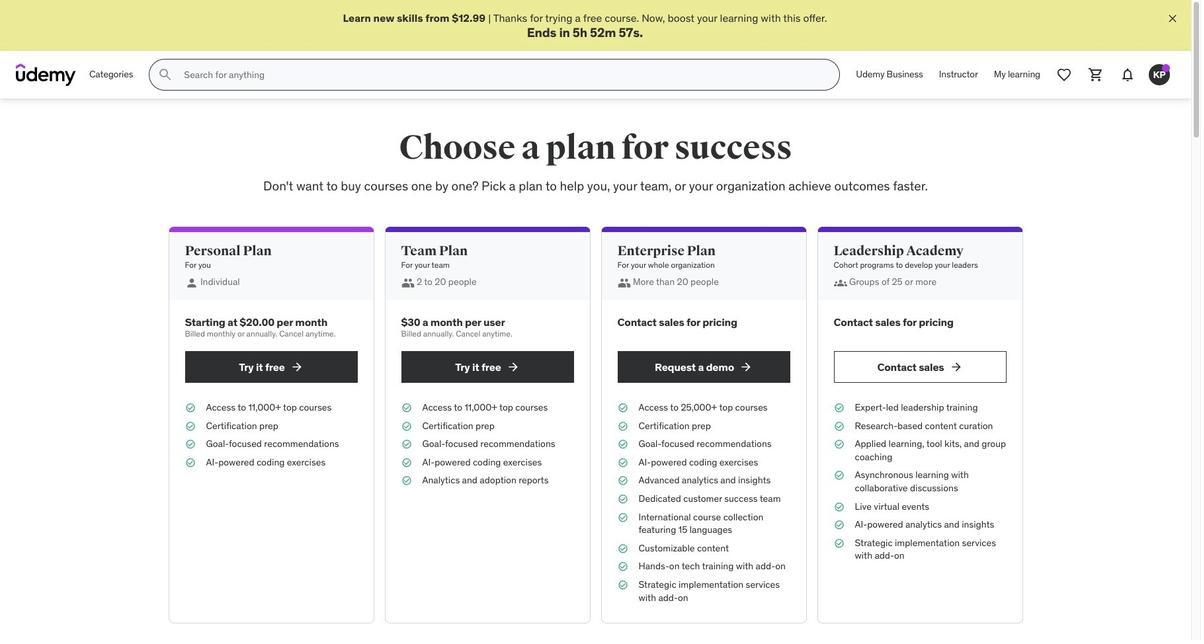 Task type: locate. For each thing, give the bounding box(es) containing it.
submit search image
[[158, 67, 174, 83]]

notifications image
[[1120, 67, 1136, 83]]

Search for anything text field
[[181, 64, 824, 86]]

xsmall image
[[401, 402, 412, 414], [617, 402, 628, 414], [401, 420, 412, 433], [185, 438, 195, 451], [401, 438, 412, 451], [834, 438, 844, 451], [401, 456, 412, 469], [834, 469, 844, 482], [617, 475, 628, 487], [834, 500, 844, 513], [617, 511, 628, 524], [834, 519, 844, 532], [834, 537, 844, 550], [617, 560, 628, 573]]

false image
[[185, 276, 198, 290], [401, 276, 414, 290], [617, 276, 631, 290], [834, 276, 847, 290], [290, 361, 303, 374], [506, 361, 520, 374], [949, 361, 963, 374]]

xsmall image
[[185, 402, 195, 414], [834, 402, 844, 414], [185, 420, 195, 433], [617, 420, 628, 433], [834, 420, 844, 433], [617, 438, 628, 451], [185, 456, 195, 469], [617, 456, 628, 469], [401, 475, 412, 487], [617, 493, 628, 506], [617, 542, 628, 555], [617, 579, 628, 592]]



Task type: vqa. For each thing, say whether or not it's contained in the screenshot.
the complete splunk beginner course
no



Task type: describe. For each thing, give the bounding box(es) containing it.
udemy image
[[16, 64, 76, 86]]

wishlist image
[[1056, 67, 1072, 83]]

close image
[[1166, 12, 1179, 25]]

you have alerts image
[[1162, 64, 1170, 72]]

false image
[[739, 361, 753, 374]]

shopping cart with 0 items image
[[1088, 67, 1104, 83]]



